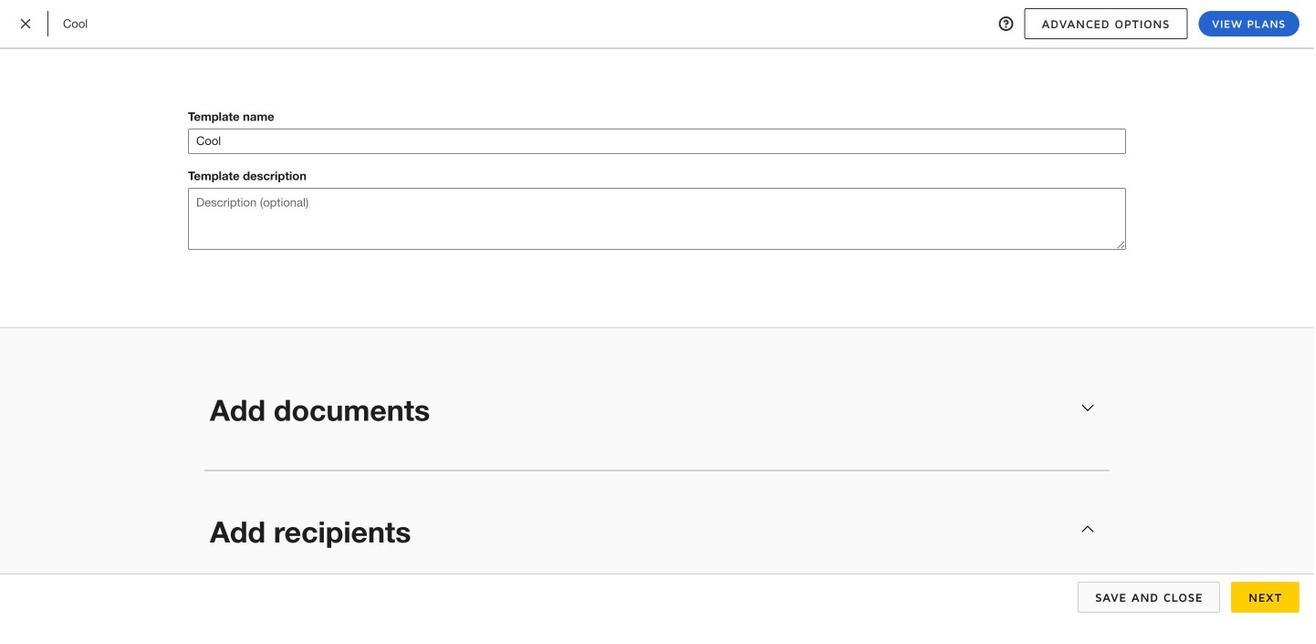 Task type: vqa. For each thing, say whether or not it's contained in the screenshot.
alert image
no



Task type: describe. For each thing, give the bounding box(es) containing it.
Description (optional) text field
[[188, 188, 1127, 250]]

Template name text field
[[189, 130, 1126, 153]]



